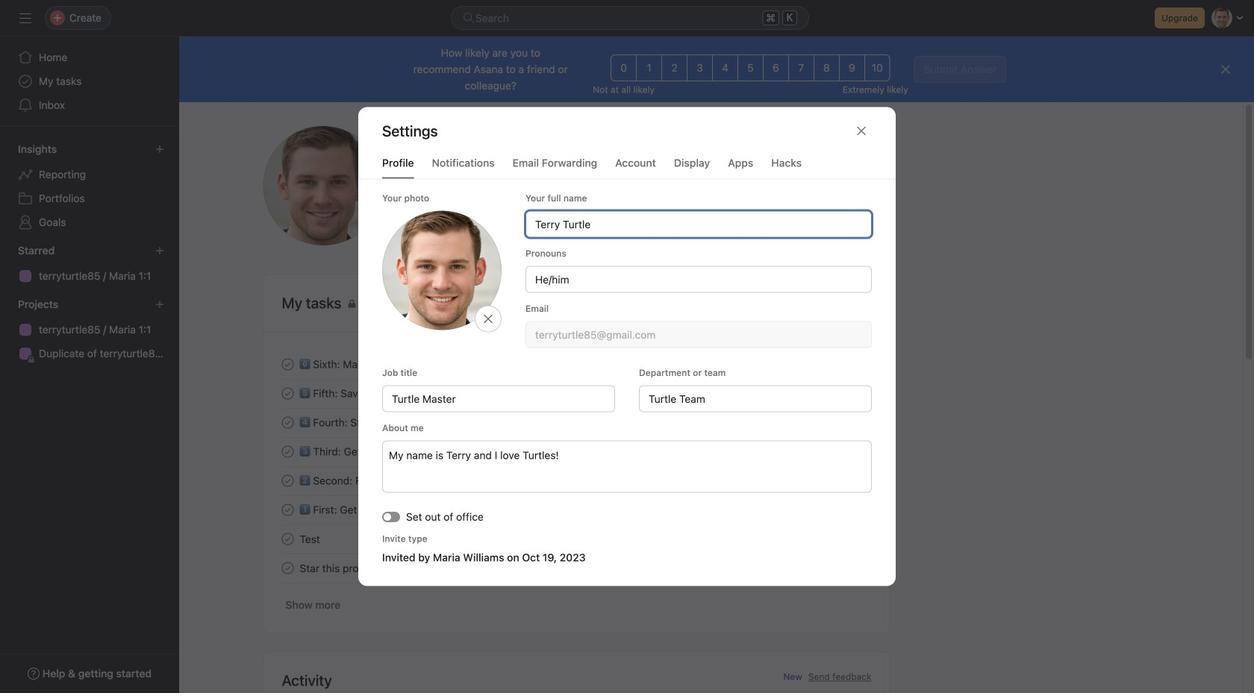 Task type: vqa. For each thing, say whether or not it's contained in the screenshot.
the bottommost Mark complete icon
yes



Task type: locate. For each thing, give the bounding box(es) containing it.
mark complete image
[[279, 472, 297, 490], [279, 502, 297, 519], [279, 531, 297, 549]]

0 vertical spatial mark complete checkbox
[[279, 356, 297, 374]]

mark complete image for 2nd "list item"
[[279, 385, 297, 403]]

6 mark complete checkbox from the top
[[279, 560, 297, 578]]

starred element
[[0, 238, 179, 291]]

0 vertical spatial mark complete image
[[279, 472, 297, 490]]

None text field
[[526, 211, 872, 238], [639, 386, 872, 413], [526, 211, 872, 238], [639, 386, 872, 413]]

mark complete image for 4th "list item" from the top of the page
[[279, 443, 297, 461]]

None text field
[[526, 322, 872, 348], [382, 386, 615, 413], [526, 322, 872, 348], [382, 386, 615, 413]]

Mark complete checkbox
[[279, 385, 297, 403], [279, 443, 297, 461], [279, 472, 297, 490], [279, 502, 297, 519], [279, 531, 297, 549], [279, 560, 297, 578]]

mark complete image inside "list item"
[[279, 472, 297, 490]]

remove photo image
[[483, 313, 494, 325]]

None radio
[[637, 55, 663, 81], [713, 55, 739, 81], [763, 55, 789, 81], [789, 55, 815, 81], [814, 55, 840, 81], [839, 55, 866, 81], [865, 55, 891, 81], [637, 55, 663, 81], [713, 55, 739, 81], [763, 55, 789, 81], [789, 55, 815, 81], [814, 55, 840, 81], [839, 55, 866, 81], [865, 55, 891, 81]]

settings tab list
[[359, 155, 896, 180]]

1 vertical spatial mark complete checkbox
[[279, 414, 297, 432]]

5 mark complete image from the top
[[279, 560, 297, 578]]

list item
[[264, 350, 890, 379], [264, 379, 890, 409], [264, 409, 890, 438], [264, 438, 890, 467], [264, 467, 890, 496]]

1 mark complete image from the top
[[279, 472, 297, 490]]

3 mark complete image from the top
[[279, 414, 297, 432]]

2 vertical spatial mark complete image
[[279, 531, 297, 549]]

2 mark complete checkbox from the top
[[279, 414, 297, 432]]

dialog
[[359, 107, 896, 587]]

1 mark complete image from the top
[[279, 356, 297, 374]]

mark complete image for first "list item" from the top of the page
[[279, 356, 297, 374]]

upload new photo image
[[263, 126, 383, 246], [382, 211, 502, 331]]

None radio
[[611, 55, 637, 81], [662, 55, 688, 81], [687, 55, 713, 81], [738, 55, 764, 81], [611, 55, 637, 81], [662, 55, 688, 81], [687, 55, 713, 81], [738, 55, 764, 81]]

I usually work from 9am-5pm PST. Feel free to assign me a task with a due date anytime. Also, I love dogs! text field
[[382, 441, 872, 493]]

1 vertical spatial mark complete image
[[279, 502, 297, 519]]

switch
[[382, 512, 400, 523]]

5 list item from the top
[[264, 467, 890, 496]]

Mark complete checkbox
[[279, 356, 297, 374], [279, 414, 297, 432]]

2 mark complete checkbox from the top
[[279, 443, 297, 461]]

2 mark complete image from the top
[[279, 385, 297, 403]]

close this dialog image
[[856, 125, 868, 137]]

option group
[[611, 55, 891, 81]]

mark complete image
[[279, 356, 297, 374], [279, 385, 297, 403], [279, 414, 297, 432], [279, 443, 297, 461], [279, 560, 297, 578]]

4 mark complete image from the top
[[279, 443, 297, 461]]

4 mark complete checkbox from the top
[[279, 502, 297, 519]]



Task type: describe. For each thing, give the bounding box(es) containing it.
dismiss image
[[1220, 63, 1232, 75]]

projects element
[[0, 291, 179, 369]]

Third-person pronouns (e.g. she/her/hers) text field
[[526, 266, 872, 293]]

global element
[[0, 37, 179, 126]]

insights element
[[0, 136, 179, 238]]

hide sidebar image
[[19, 12, 31, 24]]

4 list item from the top
[[264, 438, 890, 467]]

2 list item from the top
[[264, 379, 890, 409]]

mark complete image for 3rd "list item" from the bottom
[[279, 414, 297, 432]]

5 mark complete checkbox from the top
[[279, 531, 297, 549]]

3 mark complete checkbox from the top
[[279, 472, 297, 490]]

1 mark complete checkbox from the top
[[279, 385, 297, 403]]

1 mark complete checkbox from the top
[[279, 356, 297, 374]]

2 mark complete image from the top
[[279, 502, 297, 519]]

1 list item from the top
[[264, 350, 890, 379]]

3 mark complete image from the top
[[279, 531, 297, 549]]

3 list item from the top
[[264, 409, 890, 438]]



